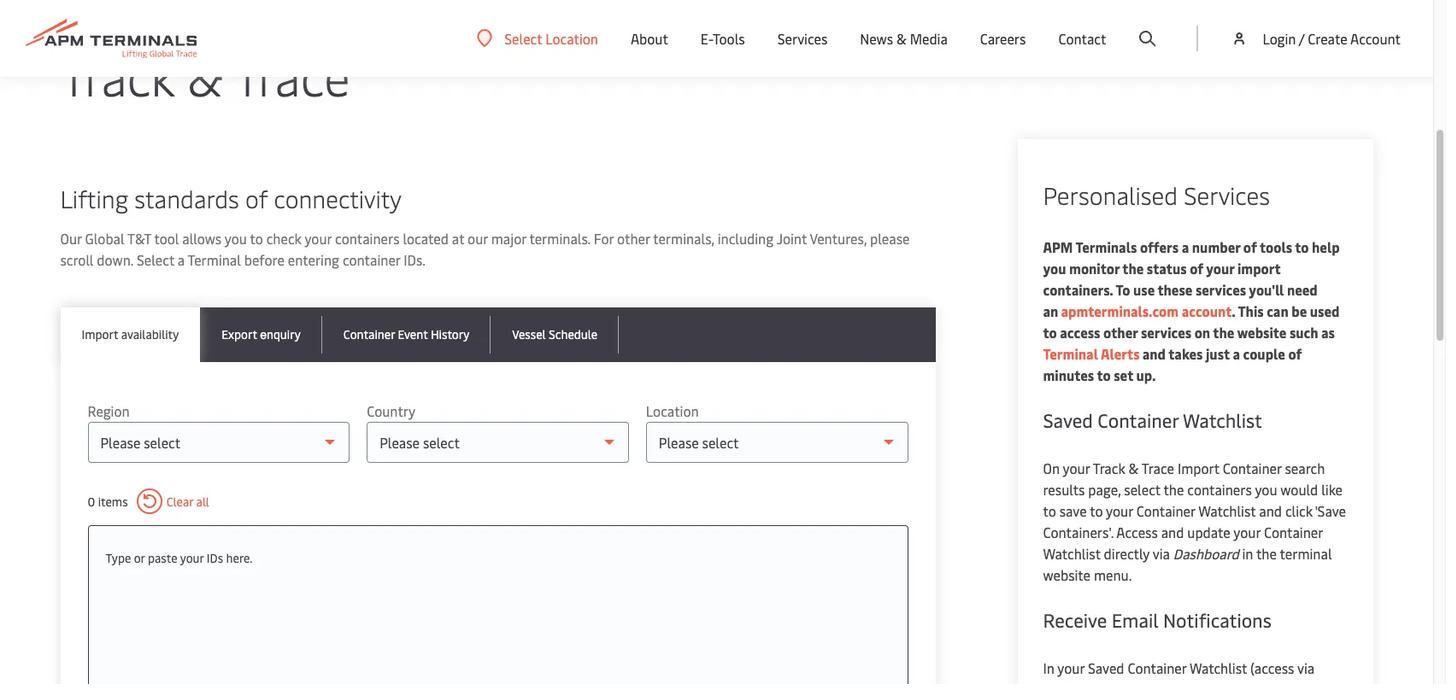 Task type: locate. For each thing, give the bounding box(es) containing it.
track & trace
[[60, 42, 350, 109]]

0 horizontal spatial import
[[82, 326, 118, 343]]

0 horizontal spatial dashboard
[[1043, 680, 1109, 685]]

on
[[1194, 323, 1210, 342]]

1 vertical spatial import
[[1178, 459, 1219, 478]]

page,
[[1088, 480, 1121, 499]]

menu.
[[1094, 566, 1132, 585]]

clear all
[[166, 494, 209, 510]]

0 vertical spatial track
[[60, 42, 174, 109]]

set
[[1114, 366, 1133, 385]]

schedule
[[549, 326, 598, 343]]

just
[[1206, 344, 1230, 363]]

container down receive email notifications
[[1128, 659, 1186, 678]]

0 vertical spatial services
[[777, 29, 828, 48]]

you right 'allows'
[[225, 229, 247, 248]]

a right just
[[1233, 344, 1240, 363]]

0 vertical spatial terminal
[[188, 250, 241, 269]]

container down select
[[1136, 502, 1195, 520]]

to inside our global t&t tool allows you to check your containers located at our major terminals. for other terminals, including joint ventures, please scroll down. select a terminal before entering container ids.
[[250, 229, 263, 248]]

0 horizontal spatial track
[[60, 42, 174, 109]]

and up in the terminal website menu. on the bottom
[[1161, 523, 1184, 542]]

container inside in your saved container watchlist (access via dashboard in a terminal website menu), click o
[[1128, 659, 1186, 678]]

1 horizontal spatial you
[[1043, 259, 1066, 278]]

containers.
[[1043, 280, 1113, 299]]

your up results
[[1063, 459, 1090, 478]]

1 horizontal spatial terminal
[[1043, 344, 1098, 363]]

1 vertical spatial containers
[[1187, 480, 1252, 499]]

services up number
[[1184, 179, 1270, 211]]

type or paste your ids here.
[[106, 550, 253, 567]]

via right (access
[[1297, 659, 1315, 678]]

track
[[60, 42, 174, 109], [1093, 459, 1125, 478]]

services up takes at the right bottom
[[1141, 323, 1191, 342]]

you inside our global t&t tool allows you to check your containers located at our major terminals. for other terminals, including joint ventures, please scroll down. select a terminal before entering container ids.
[[225, 229, 247, 248]]

1 vertical spatial you
[[1043, 259, 1066, 278]]

of down number
[[1190, 259, 1203, 278]]

you inside on your track & trace import container search results page, select the containers you would like to save to your container watchlist and click 'save containers'. access and update your container watchlist directly via
[[1255, 480, 1277, 499]]

1 horizontal spatial other
[[1103, 323, 1138, 342]]

services inside apm terminals offers a number of tools to help you monitor the status of your import containers. to use these services you'll need an
[[1196, 280, 1246, 299]]

0 vertical spatial click
[[1285, 502, 1313, 520]]

website inside in the terminal website menu.
[[1043, 566, 1091, 585]]

ids.
[[404, 250, 425, 269]]

import availability
[[82, 326, 179, 343]]

in inside in the terminal website menu.
[[1242, 544, 1253, 563]]

tab list
[[60, 308, 935, 362]]

availability
[[121, 326, 179, 343]]

to left set
[[1097, 366, 1111, 385]]

select
[[1124, 480, 1160, 499]]

terminal inside . this can be used to access other services on the website such as terminal alerts
[[1043, 344, 1098, 363]]

& for trace
[[187, 42, 223, 109]]

via inside on your track & trace import container search results page, select the containers you would like to save to your container watchlist and click 'save containers'. access and update your container watchlist directly via
[[1153, 544, 1170, 563]]

login / create account link
[[1231, 0, 1401, 77]]

export еnquiry
[[222, 326, 301, 343]]

services up .
[[1196, 280, 1246, 299]]

1 horizontal spatial via
[[1297, 659, 1315, 678]]

for
[[594, 229, 614, 248]]

to left the save at right bottom
[[1043, 502, 1056, 520]]

saved down minutes
[[1043, 408, 1093, 433]]

2 vertical spatial website
[[1193, 680, 1240, 685]]

apm
[[1043, 238, 1073, 256]]

terminal up minutes
[[1043, 344, 1098, 363]]

0 horizontal spatial you
[[225, 229, 247, 248]]

a right offers
[[1182, 238, 1189, 256]]

1 vertical spatial via
[[1297, 659, 1315, 678]]

help
[[1312, 238, 1340, 256]]

2 horizontal spatial terminal
[[1137, 680, 1190, 685]]

need
[[1287, 280, 1318, 299]]

create
[[1308, 29, 1347, 48]]

major
[[491, 229, 526, 248]]

you down "apm"
[[1043, 259, 1066, 278]]

of inside and takes just a couple of minutes to set up.
[[1288, 344, 1302, 363]]

saved down email
[[1088, 659, 1124, 678]]

1 vertical spatial website
[[1043, 566, 1091, 585]]

0 vertical spatial location
[[545, 29, 598, 47]]

0 horizontal spatial containers
[[335, 229, 400, 248]]

to left help
[[1295, 238, 1309, 256]]

0 vertical spatial select
[[504, 29, 542, 47]]

on
[[1043, 459, 1060, 478]]

other up 'alerts' on the right
[[1103, 323, 1138, 342]]

container up would
[[1223, 459, 1282, 478]]

website down the containers'.
[[1043, 566, 1091, 585]]

1 horizontal spatial track
[[1093, 459, 1125, 478]]

dashboard down update
[[1173, 544, 1239, 563]]

in down email
[[1112, 680, 1123, 685]]

click inside in your saved container watchlist (access via dashboard in a terminal website menu), click o
[[1289, 680, 1316, 685]]

on your track & trace import container search results page, select the containers you would like to save to your container watchlist and click 'save containers'. access and update your container watchlist directly via
[[1043, 459, 1346, 563]]

news & media button
[[860, 0, 948, 77]]

containers inside our global t&t tool allows you to check your containers located at our major terminals. for other terminals, including joint ventures, please scroll down. select a terminal before entering container ids.
[[335, 229, 400, 248]]

standards
[[134, 182, 239, 215]]

2 horizontal spatial &
[[1129, 459, 1139, 478]]

1 horizontal spatial &
[[896, 29, 907, 48]]

tab list containing import availability
[[60, 308, 935, 362]]

0 vertical spatial containers
[[335, 229, 400, 248]]

container left event in the left of the page
[[343, 326, 395, 343]]

minutes
[[1043, 366, 1094, 385]]

1 horizontal spatial import
[[1178, 459, 1219, 478]]

scroll
[[60, 250, 94, 269]]

& for media
[[896, 29, 907, 48]]

website inside in your saved container watchlist (access via dashboard in a terminal website menu), click o
[[1193, 680, 1240, 685]]

0 vertical spatial website
[[1237, 323, 1286, 342]]

1 vertical spatial track
[[1093, 459, 1125, 478]]

0 horizontal spatial &
[[187, 42, 223, 109]]

0 vertical spatial other
[[617, 229, 650, 248]]

via down access
[[1153, 544, 1170, 563]]

2 vertical spatial terminal
[[1137, 680, 1190, 685]]

1 horizontal spatial services
[[1184, 179, 1270, 211]]

website
[[1237, 323, 1286, 342], [1043, 566, 1091, 585], [1193, 680, 1240, 685]]

None text field
[[106, 544, 890, 574]]

1 horizontal spatial dashboard
[[1173, 544, 1239, 563]]

a down email
[[1127, 680, 1134, 685]]

1 vertical spatial saved
[[1088, 659, 1124, 678]]

2 vertical spatial and
[[1161, 523, 1184, 542]]

containers up container
[[335, 229, 400, 248]]

the right on
[[1213, 323, 1234, 342]]

a inside and takes just a couple of minutes to set up.
[[1233, 344, 1240, 363]]

0 vertical spatial you
[[225, 229, 247, 248]]

your up entering in the top of the page
[[305, 229, 332, 248]]

1 vertical spatial location
[[646, 402, 699, 420]]

to down page,
[[1090, 502, 1103, 520]]

services right "tools"
[[777, 29, 828, 48]]

your
[[305, 229, 332, 248], [1206, 259, 1234, 278], [1063, 459, 1090, 478], [1106, 502, 1133, 520], [1233, 523, 1261, 542], [180, 550, 204, 567], [1057, 659, 1085, 678]]

1 vertical spatial trace
[[1142, 459, 1174, 478]]

& inside news & media popup button
[[896, 29, 907, 48]]

. this can be used to access other services on the website such as terminal alerts
[[1043, 302, 1340, 363]]

1 vertical spatial in
[[1112, 680, 1123, 685]]

menu),
[[1244, 680, 1286, 685]]

your down number
[[1206, 259, 1234, 278]]

other right for
[[617, 229, 650, 248]]

1 horizontal spatial containers
[[1187, 480, 1252, 499]]

services button
[[777, 0, 828, 77]]

0 vertical spatial dashboard
[[1173, 544, 1239, 563]]

0 vertical spatial services
[[1196, 280, 1246, 299]]

1 horizontal spatial trace
[[1142, 459, 1174, 478]]

location
[[545, 29, 598, 47], [646, 402, 699, 420]]

up.
[[1136, 366, 1156, 385]]

and inside and takes just a couple of minutes to set up.
[[1142, 344, 1166, 363]]

to up before
[[250, 229, 263, 248]]

website up couple
[[1237, 323, 1286, 342]]

terminal
[[188, 250, 241, 269], [1043, 344, 1098, 363], [1137, 680, 1190, 685]]

directly
[[1104, 544, 1150, 563]]

0 horizontal spatial services
[[1141, 323, 1191, 342]]

0 vertical spatial and
[[1142, 344, 1166, 363]]

terminal inside our global t&t tool allows you to check your containers located at our major terminals. for other terminals, including joint ventures, please scroll down. select a terminal before entering container ids.
[[188, 250, 241, 269]]

1 vertical spatial services
[[1184, 179, 1270, 211]]

import availability button
[[60, 308, 200, 362]]

number
[[1192, 238, 1240, 256]]

0 horizontal spatial location
[[545, 29, 598, 47]]

dashboard down the in
[[1043, 680, 1109, 685]]

container
[[343, 250, 400, 269]]

0 horizontal spatial in
[[1112, 680, 1123, 685]]

0 horizontal spatial select
[[137, 250, 174, 269]]

1 vertical spatial terminal
[[1043, 344, 1098, 363]]

track inside on your track & trace import container search results page, select the containers you would like to save to your container watchlist and click 'save containers'. access and update your container watchlist directly via
[[1093, 459, 1125, 478]]

t&t
[[127, 229, 151, 248]]

these
[[1158, 280, 1192, 299]]

0 horizontal spatial terminal
[[188, 250, 241, 269]]

the right select
[[1164, 480, 1184, 499]]

to inside apm terminals offers a number of tools to help you monitor the status of your import containers. to use these services you'll need an
[[1295, 238, 1309, 256]]

1 vertical spatial other
[[1103, 323, 1138, 342]]

your left ids
[[180, 550, 204, 567]]

the up to in the right top of the page
[[1122, 259, 1144, 278]]

2 vertical spatial you
[[1255, 480, 1277, 499]]

your right update
[[1233, 523, 1261, 542]]

website left menu),
[[1193, 680, 1240, 685]]

lifting
[[60, 182, 128, 215]]

and up up.
[[1142, 344, 1166, 363]]

1 vertical spatial select
[[137, 250, 174, 269]]

0 items
[[88, 494, 128, 510]]

services
[[1196, 280, 1246, 299], [1141, 323, 1191, 342]]

select inside our global t&t tool allows you to check your containers located at our major terminals. for other terminals, including joint ventures, please scroll down. select a terminal before entering container ids.
[[137, 250, 174, 269]]

in inside in your saved container watchlist (access via dashboard in a terminal website menu), click o
[[1112, 680, 1123, 685]]

of down such
[[1288, 344, 1302, 363]]

can
[[1267, 302, 1289, 320]]

the inside on your track & trace import container search results page, select the containers you would like to save to your container watchlist and click 'save containers'. access and update your container watchlist directly via
[[1164, 480, 1184, 499]]

0 horizontal spatial other
[[617, 229, 650, 248]]

import inside on your track & trace import container search results page, select the containers you would like to save to your container watchlist and click 'save containers'. access and update your container watchlist directly via
[[1178, 459, 1219, 478]]

watchlist down the containers'.
[[1043, 544, 1101, 563]]

in left terminal
[[1242, 544, 1253, 563]]

to down an
[[1043, 323, 1057, 342]]

containers up update
[[1187, 480, 1252, 499]]

services
[[777, 29, 828, 48], [1184, 179, 1270, 211]]

2 horizontal spatial you
[[1255, 480, 1277, 499]]

terminal alerts link
[[1043, 344, 1140, 363]]

and down would
[[1259, 502, 1282, 520]]

you inside apm terminals offers a number of tools to help you monitor the status of your import containers. to use these services you'll need an
[[1043, 259, 1066, 278]]

1 vertical spatial services
[[1141, 323, 1191, 342]]

1 vertical spatial dashboard
[[1043, 680, 1109, 685]]

other inside our global t&t tool allows you to check your containers located at our major terminals. for other terminals, including joint ventures, please scroll down. select a terminal before entering container ids.
[[617, 229, 650, 248]]

the left terminal
[[1256, 544, 1277, 563]]

.
[[1232, 302, 1235, 320]]

a inside in your saved container watchlist (access via dashboard in a terminal website menu), click o
[[1127, 680, 1134, 685]]

such
[[1290, 323, 1318, 342]]

the inside . this can be used to access other services on the website such as terminal alerts
[[1213, 323, 1234, 342]]

clear all button
[[136, 489, 209, 514]]

before
[[244, 250, 284, 269]]

check
[[266, 229, 302, 248]]

vessel
[[512, 326, 546, 343]]

and
[[1142, 344, 1166, 363], [1259, 502, 1282, 520], [1161, 523, 1184, 542]]

click down (access
[[1289, 680, 1316, 685]]

1 horizontal spatial location
[[646, 402, 699, 420]]

your right the in
[[1057, 659, 1085, 678]]

0 vertical spatial in
[[1242, 544, 1253, 563]]

a down tool
[[178, 250, 185, 269]]

the
[[1122, 259, 1144, 278], [1213, 323, 1234, 342], [1164, 480, 1184, 499], [1256, 544, 1277, 563]]

click down would
[[1285, 502, 1313, 520]]

watchlist down the notifications
[[1190, 659, 1247, 678]]

all
[[196, 494, 209, 510]]

1 horizontal spatial services
[[1196, 280, 1246, 299]]

0 horizontal spatial trace
[[234, 42, 350, 109]]

please
[[870, 229, 910, 248]]

0 horizontal spatial via
[[1153, 544, 1170, 563]]

via
[[1153, 544, 1170, 563], [1297, 659, 1315, 678]]

0 vertical spatial import
[[82, 326, 118, 343]]

website inside . this can be used to access other services on the website such as terminal alerts
[[1237, 323, 1286, 342]]

connectivity
[[274, 182, 402, 215]]

еnquiry
[[260, 326, 301, 343]]

1 horizontal spatial in
[[1242, 544, 1253, 563]]

our
[[60, 229, 82, 248]]

takes
[[1168, 344, 1203, 363]]

import up update
[[1178, 459, 1219, 478]]

0 vertical spatial via
[[1153, 544, 1170, 563]]

terminal down receive email notifications
[[1137, 680, 1190, 685]]

saved container watchlist
[[1043, 408, 1262, 433]]

terminal down 'allows'
[[188, 250, 241, 269]]

you left would
[[1255, 480, 1277, 499]]

1 vertical spatial click
[[1289, 680, 1316, 685]]

import left availability
[[82, 326, 118, 343]]

items
[[98, 494, 128, 510]]



Task type: vqa. For each thing, say whether or not it's contained in the screenshot.
right you
yes



Task type: describe. For each thing, give the bounding box(es) containing it.
news & media
[[860, 29, 948, 48]]

containers inside on your track & trace import container search results page, select the containers you would like to save to your container watchlist and click 'save containers'. access and update your container watchlist directly via
[[1187, 480, 1252, 499]]

0 vertical spatial saved
[[1043, 408, 1093, 433]]

paste
[[148, 550, 177, 567]]

container down up.
[[1098, 408, 1179, 433]]

history
[[431, 326, 469, 343]]

login
[[1263, 29, 1296, 48]]

apmterminals.com account
[[1058, 302, 1232, 320]]

e-
[[701, 29, 713, 48]]

use
[[1133, 280, 1155, 299]]

in your saved container watchlist (access via dashboard in a terminal website menu), click o
[[1043, 659, 1338, 685]]

about
[[631, 29, 668, 48]]

apmterminals.com
[[1061, 302, 1179, 320]]

clear
[[166, 494, 193, 510]]

e-tools button
[[701, 0, 745, 77]]

receive email notifications
[[1043, 608, 1271, 633]]

vessel schedule
[[512, 326, 598, 343]]

vessel schedule button
[[491, 308, 619, 362]]

your inside in your saved container watchlist (access via dashboard in a terminal website menu), click o
[[1057, 659, 1085, 678]]

tools
[[1260, 238, 1292, 256]]

you'll
[[1249, 280, 1284, 299]]

event
[[398, 326, 428, 343]]

& inside on your track & trace import container search results page, select the containers you would like to save to your container watchlist and click 'save containers'. access and update your container watchlist directly via
[[1129, 459, 1139, 478]]

0 horizontal spatial services
[[777, 29, 828, 48]]

terminals.
[[529, 229, 590, 248]]

export
[[222, 326, 257, 343]]

terminals,
[[653, 229, 714, 248]]

e-tools
[[701, 29, 745, 48]]

click inside on your track & trace import container search results page, select the containers you would like to save to your container watchlist and click 'save containers'. access and update your container watchlist directly via
[[1285, 502, 1313, 520]]

about button
[[631, 0, 668, 77]]

offers
[[1140, 238, 1179, 256]]

entering
[[288, 250, 339, 269]]

account
[[1350, 29, 1401, 48]]

as
[[1321, 323, 1335, 342]]

of up check
[[245, 182, 268, 215]]

terminal inside in your saved container watchlist (access via dashboard in a terminal website menu), click o
[[1137, 680, 1190, 685]]

the inside apm terminals offers a number of tools to help you monitor the status of your import containers. to use these services you'll need an
[[1122, 259, 1144, 278]]

trace inside on your track & trace import container search results page, select the containers you would like to save to your container watchlist and click 'save containers'. access and update your container watchlist directly via
[[1142, 459, 1174, 478]]

personalised services
[[1043, 179, 1270, 211]]

down.
[[97, 250, 133, 269]]

monitor
[[1069, 259, 1120, 278]]

alerts
[[1101, 344, 1140, 363]]

other inside . this can be used to access other services on the website such as terminal alerts
[[1103, 323, 1138, 342]]

status
[[1147, 259, 1187, 278]]

to inside . this can be used to access other services on the website such as terminal alerts
[[1043, 323, 1057, 342]]

(access
[[1250, 659, 1294, 678]]

news
[[860, 29, 893, 48]]

to
[[1116, 280, 1130, 299]]

dashboard inside in your saved container watchlist (access via dashboard in a terminal website menu), click o
[[1043, 680, 1109, 685]]

lifting standards of connectivity
[[60, 182, 402, 215]]

ids
[[207, 550, 223, 567]]

located
[[403, 229, 449, 248]]

login / create account
[[1263, 29, 1401, 48]]

0 vertical spatial trace
[[234, 42, 350, 109]]

watchlist inside in your saved container watchlist (access via dashboard in a terminal website menu), click o
[[1190, 659, 1247, 678]]

container inside container event history button
[[343, 326, 395, 343]]

results
[[1043, 480, 1085, 499]]

container up terminal
[[1264, 523, 1323, 542]]

our global t&t tool allows you to check your containers located at our major terminals. for other terminals, including joint ventures, please scroll down. select a terminal before entering container ids.
[[60, 229, 910, 269]]

of up import
[[1243, 238, 1257, 256]]

region
[[88, 402, 130, 420]]

update
[[1187, 523, 1230, 542]]

your down page,
[[1106, 502, 1133, 520]]

access
[[1060, 323, 1100, 342]]

save
[[1059, 502, 1087, 520]]

type
[[106, 550, 131, 567]]

saved inside in your saved container watchlist (access via dashboard in a terminal website menu), click o
[[1088, 659, 1124, 678]]

the inside in the terminal website menu.
[[1256, 544, 1277, 563]]

global
[[85, 229, 124, 248]]

services inside . this can be used to access other services on the website such as terminal alerts
[[1141, 323, 1191, 342]]

like
[[1321, 480, 1343, 499]]

account
[[1182, 302, 1232, 320]]

here.
[[226, 550, 253, 567]]

containers'.
[[1043, 523, 1113, 542]]

1 vertical spatial and
[[1259, 502, 1282, 520]]

1 horizontal spatial select
[[504, 29, 542, 47]]

couple
[[1243, 344, 1285, 363]]

country
[[367, 402, 415, 420]]

import inside button
[[82, 326, 118, 343]]

import
[[1237, 259, 1280, 278]]

notifications
[[1163, 608, 1271, 633]]

email
[[1112, 608, 1159, 633]]

at
[[452, 229, 464, 248]]

website for this
[[1237, 323, 1286, 342]]

website for your
[[1193, 680, 1240, 685]]

a inside our global t&t tool allows you to check your containers located at our major terminals. for other terminals, including joint ventures, please scroll down. select a terminal before entering container ids.
[[178, 250, 185, 269]]

a inside apm terminals offers a number of tools to help you monitor the status of your import containers. to use these services you'll need an
[[1182, 238, 1189, 256]]

via inside in your saved container watchlist (access via dashboard in a terminal website menu), click o
[[1297, 659, 1315, 678]]

terminal
[[1280, 544, 1332, 563]]

0
[[88, 494, 95, 510]]

apm terminals offers a number of tools to help you monitor the status of your import containers. to use these services you'll need an
[[1043, 238, 1340, 320]]

in
[[1043, 659, 1054, 678]]

be
[[1292, 302, 1307, 320]]

personalised
[[1043, 179, 1178, 211]]

your inside our global t&t tool allows you to check your containers located at our major terminals. for other terminals, including joint ventures, please scroll down. select a terminal before entering container ids.
[[305, 229, 332, 248]]

tool
[[154, 229, 179, 248]]

would
[[1280, 480, 1318, 499]]

your inside apm terminals offers a number of tools to help you monitor the status of your import containers. to use these services you'll need an
[[1206, 259, 1234, 278]]

container event history button
[[322, 308, 491, 362]]

watchlist up update
[[1198, 502, 1256, 520]]

media
[[910, 29, 948, 48]]

allows
[[182, 229, 222, 248]]

an
[[1043, 302, 1058, 320]]

terminals
[[1076, 238, 1137, 256]]

ventures,
[[810, 229, 867, 248]]

watchlist down just
[[1183, 408, 1262, 433]]

to inside and takes just a couple of minutes to set up.
[[1097, 366, 1111, 385]]



